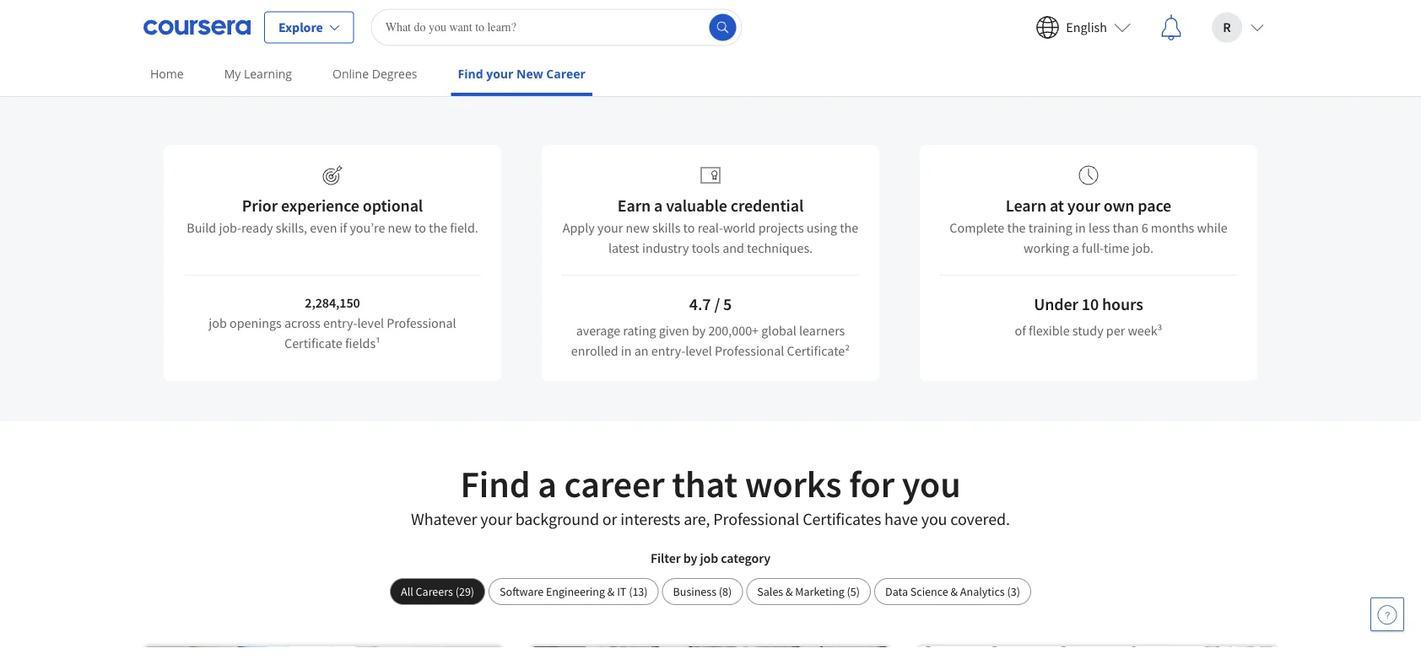 Task type: locate. For each thing, give the bounding box(es) containing it.
prior
[[242, 195, 278, 216]]

2 vertical spatial professional
[[713, 509, 799, 530]]

the inside earn a valuable credential apply your new skills to real-world projects using the latest industry tools and techniques.
[[840, 219, 858, 236]]

under
[[1034, 294, 1078, 315]]

data science & analytics (3)
[[885, 585, 1020, 600]]

professional inside 4.7 / 5 average rating given by 200,000+ global learners enrolled in an entry-level professional certificate²
[[715, 343, 784, 359]]

your right the 'whatever'
[[480, 509, 512, 530]]

all
[[401, 585, 413, 600]]

in inside 4.7 / 5 average rating given by 200,000+ global learners enrolled in an entry-level professional certificate²
[[621, 343, 632, 359]]

& left it
[[607, 585, 615, 600]]

recognized
[[774, 69, 850, 90]]

0 horizontal spatial new
[[388, 219, 412, 236]]

0 horizontal spatial to
[[414, 219, 426, 236]]

to left real-
[[683, 219, 695, 236]]

job left "openings"
[[209, 315, 227, 332]]

find up the 'whatever'
[[460, 461, 530, 508]]

4.7
[[689, 294, 711, 315]]

data
[[885, 585, 908, 600]]

2 horizontal spatial level
[[685, 343, 712, 359]]

0 vertical spatial professional
[[387, 315, 456, 332]]

in left 'an'
[[621, 343, 632, 359]]

200,000+
[[708, 322, 759, 339]]

by right given
[[692, 322, 706, 339]]

1 vertical spatial in
[[621, 343, 632, 359]]

across
[[284, 315, 320, 332]]

earn a valuable credential apply your new skills to real-world projects using the latest industry tools and techniques.
[[563, 195, 858, 257]]

flexible
[[1029, 322, 1070, 339]]

0 horizontal spatial &
[[607, 585, 615, 600]]

1 vertical spatial find
[[460, 461, 530, 508]]

credential up projects
[[731, 195, 804, 216]]

2 horizontal spatial new
[[867, 20, 934, 67]]

marketing
[[795, 585, 845, 600]]

by right filter
[[683, 550, 697, 567]]

certificates
[[803, 509, 881, 530]]

find inside find a career that works for you whatever your background or interests are, professional certificates have you covered.
[[460, 461, 530, 508]]

and left earn
[[624, 69, 651, 90]]

business
[[673, 585, 716, 600]]

credential down toward
[[700, 69, 771, 90]]

and down world
[[722, 240, 744, 257]]

0 horizontal spatial job
[[209, 315, 227, 332]]

0 vertical spatial in
[[1075, 219, 1086, 236]]

than
[[1113, 219, 1139, 236]]

a inside find a career that works for you whatever your background or interests are, professional certificates have you covered.
[[538, 461, 557, 508]]

new inside take the first step toward your new career get professional-level training and earn a credential recognized by leading companies.
[[867, 20, 934, 67]]

new up leading
[[867, 20, 934, 67]]

Sales & Marketing (5) button
[[746, 579, 871, 606]]

level up fields¹
[[357, 315, 384, 332]]

1 horizontal spatial in
[[1075, 219, 1086, 236]]

you up have
[[902, 461, 961, 508]]

Data Science & Analytics (3) button
[[874, 579, 1031, 606]]

and
[[624, 69, 651, 90], [722, 240, 744, 257]]

you right have
[[921, 509, 947, 530]]

level down first
[[530, 69, 563, 90]]

your up recognized
[[787, 20, 860, 67]]

job-
[[219, 219, 241, 236]]

1 horizontal spatial training
[[1028, 219, 1072, 236]]

1 vertical spatial by
[[692, 322, 706, 339]]

to inside prior experience optional build job-ready skills, even if you're new to the field.
[[414, 219, 426, 236]]

0 vertical spatial career
[[941, 20, 1042, 67]]

find inside find your new career link
[[458, 66, 483, 82]]

apply
[[563, 219, 595, 236]]

the down learn
[[1007, 219, 1026, 236]]

1 vertical spatial job
[[700, 550, 718, 567]]

learn
[[1006, 195, 1046, 216]]

job up business (8)
[[700, 550, 718, 567]]

you
[[902, 461, 961, 508], [921, 509, 947, 530]]

1 horizontal spatial career
[[941, 20, 1042, 67]]

2 & from the left
[[786, 585, 793, 600]]

1 horizontal spatial entry-
[[651, 343, 685, 359]]

None search field
[[371, 9, 742, 46]]

works
[[745, 461, 842, 508]]

& right sales
[[786, 585, 793, 600]]

1 vertical spatial credential
[[731, 195, 804, 216]]

your inside take the first step toward your new career get professional-level training and earn a credential recognized by leading companies.
[[787, 20, 860, 67]]

2 vertical spatial level
[[685, 343, 712, 359]]

entry-
[[323, 315, 357, 332], [651, 343, 685, 359]]

your inside learn at your own pace complete the training in less than 6 months while working a full-time job.
[[1067, 195, 1100, 216]]

your inside earn a valuable credential apply your new skills to real-world projects using the latest industry tools and techniques.
[[597, 219, 623, 236]]

a up skills
[[654, 195, 663, 216]]

1 horizontal spatial job
[[700, 550, 718, 567]]

the right using
[[840, 219, 858, 236]]

1 vertical spatial training
[[1028, 219, 1072, 236]]

fields¹
[[345, 335, 381, 352]]

given
[[659, 322, 689, 339]]

1 horizontal spatial new
[[626, 219, 650, 236]]

0 vertical spatial credential
[[700, 69, 771, 90]]

category
[[721, 550, 771, 567]]

0 vertical spatial find
[[458, 66, 483, 82]]

& right science
[[951, 585, 958, 600]]

find a career that works for you whatever your background or interests are, professional certificates have you covered.
[[411, 461, 1010, 530]]

job inside 2,284,150 job openings across entry-level professional certificate fields¹
[[209, 315, 227, 332]]

1 & from the left
[[607, 585, 615, 600]]

4.7 / 5 average rating given by 200,000+ global learners enrolled in an entry-level professional certificate²
[[571, 294, 850, 359]]

skills
[[652, 219, 680, 236]]

to down optional at top left
[[414, 219, 426, 236]]

career up the companies.
[[941, 20, 1042, 67]]

first
[[521, 20, 584, 67]]

a inside learn at your own pace complete the training in less than 6 months while working a full-time job.
[[1072, 240, 1079, 257]]

a right earn
[[689, 69, 697, 90]]

1 vertical spatial and
[[722, 240, 744, 257]]

a
[[689, 69, 697, 90], [654, 195, 663, 216], [1072, 240, 1079, 257], [538, 461, 557, 508]]

build
[[187, 219, 216, 236]]

0 vertical spatial by
[[854, 69, 871, 90]]

training up working
[[1028, 219, 1072, 236]]

credential
[[700, 69, 771, 90], [731, 195, 804, 216]]

0 vertical spatial training
[[566, 69, 620, 90]]

0 vertical spatial and
[[624, 69, 651, 90]]

training inside learn at your own pace complete the training in less than 6 months while working a full-time job.
[[1028, 219, 1072, 236]]

learning
[[244, 66, 292, 82]]

while
[[1197, 219, 1228, 236]]

career inside take the first step toward your new career get professional-level training and earn a credential recognized by leading companies.
[[941, 20, 1042, 67]]

r button
[[1198, 0, 1278, 54]]

latest
[[608, 240, 639, 257]]

new down optional at top left
[[388, 219, 412, 236]]

filter by job category
[[651, 550, 771, 567]]

the inside take the first step toward your new career get professional-level training and earn a credential recognized by leading companies.
[[460, 20, 513, 67]]

by inside 4.7 / 5 average rating given by 200,000+ global learners enrolled in an entry-level professional certificate²
[[692, 322, 706, 339]]

level inside 2,284,150 job openings across entry-level professional certificate fields¹
[[357, 315, 384, 332]]

1 vertical spatial professional
[[715, 343, 784, 359]]

2 horizontal spatial &
[[951, 585, 958, 600]]

complete
[[950, 219, 1004, 236]]

& inside button
[[786, 585, 793, 600]]

at
[[1050, 195, 1064, 216]]

your up latest
[[597, 219, 623, 236]]

(29)
[[455, 585, 474, 600]]

pace
[[1138, 195, 1171, 216]]

new down earn
[[626, 219, 650, 236]]

professional-
[[439, 69, 530, 90]]

a up the background
[[538, 461, 557, 508]]

0 horizontal spatial career
[[564, 461, 665, 508]]

1 horizontal spatial and
[[722, 240, 744, 257]]

1 horizontal spatial &
[[786, 585, 793, 600]]

0 horizontal spatial training
[[566, 69, 620, 90]]

0 horizontal spatial and
[[624, 69, 651, 90]]

entry- down 2,284,150
[[323, 315, 357, 332]]

new inside prior experience optional build job-ready skills, even if you're new to the field.
[[388, 219, 412, 236]]

field.
[[450, 219, 478, 236]]

career
[[546, 66, 586, 82]]

0 horizontal spatial level
[[357, 315, 384, 332]]

3 & from the left
[[951, 585, 958, 600]]

new inside earn a valuable credential apply your new skills to real-world projects using the latest industry tools and techniques.
[[626, 219, 650, 236]]

All Careers (29) button
[[390, 579, 485, 606]]

training down step
[[566, 69, 620, 90]]

a inside earn a valuable credential apply your new skills to real-world projects using the latest industry tools and techniques.
[[654, 195, 663, 216]]

analytics
[[960, 585, 1005, 600]]

0 vertical spatial job
[[209, 315, 227, 332]]

degrees
[[372, 66, 417, 82]]

background
[[515, 509, 599, 530]]

1 vertical spatial career
[[564, 461, 665, 508]]

english button
[[1022, 0, 1144, 54]]

level down given
[[685, 343, 712, 359]]

a left 'full-'
[[1072, 240, 1079, 257]]

in inside learn at your own pace complete the training in less than 6 months while working a full-time job.
[[1075, 219, 1086, 236]]

2 to from the left
[[683, 219, 695, 236]]

business (8)
[[673, 585, 732, 600]]

the inside learn at your own pace complete the training in less than 6 months while working a full-time job.
[[1007, 219, 1026, 236]]

1 vertical spatial entry-
[[651, 343, 685, 359]]

in left less
[[1075, 219, 1086, 236]]

techniques.
[[747, 240, 813, 257]]

1 horizontal spatial to
[[683, 219, 695, 236]]

the left field. on the top of page
[[429, 219, 447, 236]]

1 horizontal spatial level
[[530, 69, 563, 90]]

new for apply
[[626, 219, 650, 236]]

1 to from the left
[[414, 219, 426, 236]]

or
[[602, 509, 617, 530]]

0 horizontal spatial entry-
[[323, 315, 357, 332]]

by left leading
[[854, 69, 871, 90]]

covered.
[[950, 509, 1010, 530]]

your up less
[[1067, 195, 1100, 216]]

find right get
[[458, 66, 483, 82]]

less
[[1088, 219, 1110, 236]]

0 vertical spatial entry-
[[323, 315, 357, 332]]

home
[[150, 66, 184, 82]]

the
[[460, 20, 513, 67], [429, 219, 447, 236], [840, 219, 858, 236], [1007, 219, 1026, 236]]

(5)
[[847, 585, 860, 600]]

toward
[[666, 20, 780, 67]]

the up professional-
[[460, 20, 513, 67]]

1 vertical spatial level
[[357, 315, 384, 332]]

0 vertical spatial level
[[530, 69, 563, 90]]

level inside 4.7 / 5 average rating given by 200,000+ global learners enrolled in an entry-level professional certificate²
[[685, 343, 712, 359]]

2 vertical spatial by
[[683, 550, 697, 567]]

0 horizontal spatial in
[[621, 343, 632, 359]]

entry- down given
[[651, 343, 685, 359]]

global
[[761, 322, 796, 339]]

career up or in the left bottom of the page
[[564, 461, 665, 508]]

help center image
[[1377, 605, 1397, 625]]

option group
[[390, 579, 1031, 606]]

online degrees link
[[326, 55, 424, 93]]

certificate
[[284, 335, 342, 352]]

careers
[[416, 585, 453, 600]]



Task type: vqa. For each thing, say whether or not it's contained in the screenshot.


Task type: describe. For each thing, give the bounding box(es) containing it.
5
[[723, 294, 732, 315]]

openings
[[230, 315, 282, 332]]

by inside take the first step toward your new career get professional-level training and earn a credential recognized by leading companies.
[[854, 69, 871, 90]]

professional inside 2,284,150 job openings across entry-level professional certificate fields¹
[[387, 315, 456, 332]]

earn
[[618, 195, 651, 216]]

my learning
[[224, 66, 292, 82]]

if
[[340, 219, 347, 236]]

level inside take the first step toward your new career get professional-level training and earn a credential recognized by leading companies.
[[530, 69, 563, 90]]

full-
[[1082, 240, 1104, 257]]

using
[[807, 219, 837, 236]]

option group containing all careers (29)
[[390, 579, 1031, 606]]

credential inside take the first step toward your new career get professional-level training and earn a credential recognized by leading companies.
[[700, 69, 771, 90]]

/
[[714, 294, 720, 315]]

career inside find a career that works for you whatever your background or interests are, professional certificates have you covered.
[[564, 461, 665, 508]]

Software Engineering & IT (13) button
[[489, 579, 659, 606]]

an
[[634, 343, 648, 359]]

r
[[1223, 19, 1231, 36]]

online
[[332, 66, 369, 82]]

6
[[1141, 219, 1148, 236]]

per
[[1106, 322, 1125, 339]]

and inside earn a valuable credential apply your new skills to real-world projects using the latest industry tools and techniques.
[[722, 240, 744, 257]]

new for toward
[[867, 20, 934, 67]]

months
[[1151, 219, 1194, 236]]

it
[[617, 585, 626, 600]]

entry- inside 4.7 / 5 average rating given by 200,000+ global learners enrolled in an entry-level professional certificate²
[[651, 343, 685, 359]]

of
[[1015, 322, 1026, 339]]

interests
[[620, 509, 680, 530]]

your left new
[[486, 66, 513, 82]]

professional inside find a career that works for you whatever your background or interests are, professional certificates have you covered.
[[713, 509, 799, 530]]

(8)
[[719, 585, 732, 600]]

a inside take the first step toward your new career get professional-level training and earn a credential recognized by leading companies.
[[689, 69, 697, 90]]

study
[[1072, 322, 1103, 339]]

home link
[[143, 55, 190, 93]]

2,284,150
[[305, 295, 360, 311]]

1 vertical spatial you
[[921, 509, 947, 530]]

leading
[[874, 69, 926, 90]]

find your new career link
[[451, 55, 592, 96]]

week³
[[1128, 322, 1162, 339]]

& for software engineering & it (13)
[[607, 585, 615, 600]]

to inside earn a valuable credential apply your new skills to real-world projects using the latest industry tools and techniques.
[[683, 219, 695, 236]]

coursera image
[[143, 14, 251, 41]]

find your new career
[[458, 66, 586, 82]]

software
[[500, 585, 544, 600]]

filter
[[651, 550, 681, 567]]

and inside take the first step toward your new career get professional-level training and earn a credential recognized by leading companies.
[[624, 69, 651, 90]]

explore
[[278, 19, 323, 36]]

(13)
[[629, 585, 648, 600]]

prior experience optional build job-ready skills, even if you're new to the field.
[[187, 195, 478, 236]]

Business (8) button
[[662, 579, 743, 606]]

0 vertical spatial you
[[902, 461, 961, 508]]

the inside prior experience optional build job-ready skills, even if you're new to the field.
[[429, 219, 447, 236]]

my
[[224, 66, 241, 82]]

find for your
[[458, 66, 483, 82]]

industry
[[642, 240, 689, 257]]

skills,
[[276, 219, 307, 236]]

hours
[[1102, 294, 1143, 315]]

new
[[516, 66, 543, 82]]

all careers (29)
[[401, 585, 474, 600]]

10
[[1082, 294, 1099, 315]]

credential inside earn a valuable credential apply your new skills to real-world projects using the latest industry tools and techniques.
[[731, 195, 804, 216]]

valuable
[[666, 195, 727, 216]]

have
[[884, 509, 918, 530]]

sales
[[757, 585, 783, 600]]

explore button
[[264, 11, 354, 43]]

training inside take the first step toward your new career get professional-level training and earn a credential recognized by leading companies.
[[566, 69, 620, 90]]

projects
[[758, 219, 804, 236]]

experience
[[281, 195, 359, 216]]

under 10 hours of flexible study per week³
[[1015, 294, 1162, 339]]

online degrees
[[332, 66, 417, 82]]

science
[[910, 585, 948, 600]]

What do you want to learn? text field
[[371, 9, 742, 46]]

rating
[[623, 322, 656, 339]]

ready
[[241, 219, 273, 236]]

working
[[1024, 240, 1069, 257]]

(3)
[[1007, 585, 1020, 600]]

find for a
[[460, 461, 530, 508]]

companies.
[[929, 69, 1009, 90]]

optional
[[363, 195, 423, 216]]

enrolled
[[571, 343, 618, 359]]

average
[[576, 322, 620, 339]]

for
[[849, 461, 894, 508]]

earn
[[654, 69, 685, 90]]

sales & marketing (5)
[[757, 585, 860, 600]]

whatever
[[411, 509, 477, 530]]

software engineering & it (13)
[[500, 585, 648, 600]]

world
[[723, 219, 756, 236]]

take
[[379, 20, 453, 67]]

even
[[310, 219, 337, 236]]

entry- inside 2,284,150 job openings across entry-level professional certificate fields¹
[[323, 315, 357, 332]]

job.
[[1132, 240, 1154, 257]]

your inside find a career that works for you whatever your background or interests are, professional certificates have you covered.
[[480, 509, 512, 530]]

step
[[591, 20, 659, 67]]

certificate²
[[787, 343, 850, 359]]

you're
[[350, 219, 385, 236]]

are,
[[684, 509, 710, 530]]

& for data science & analytics (3)
[[951, 585, 958, 600]]

english
[[1066, 19, 1107, 36]]



